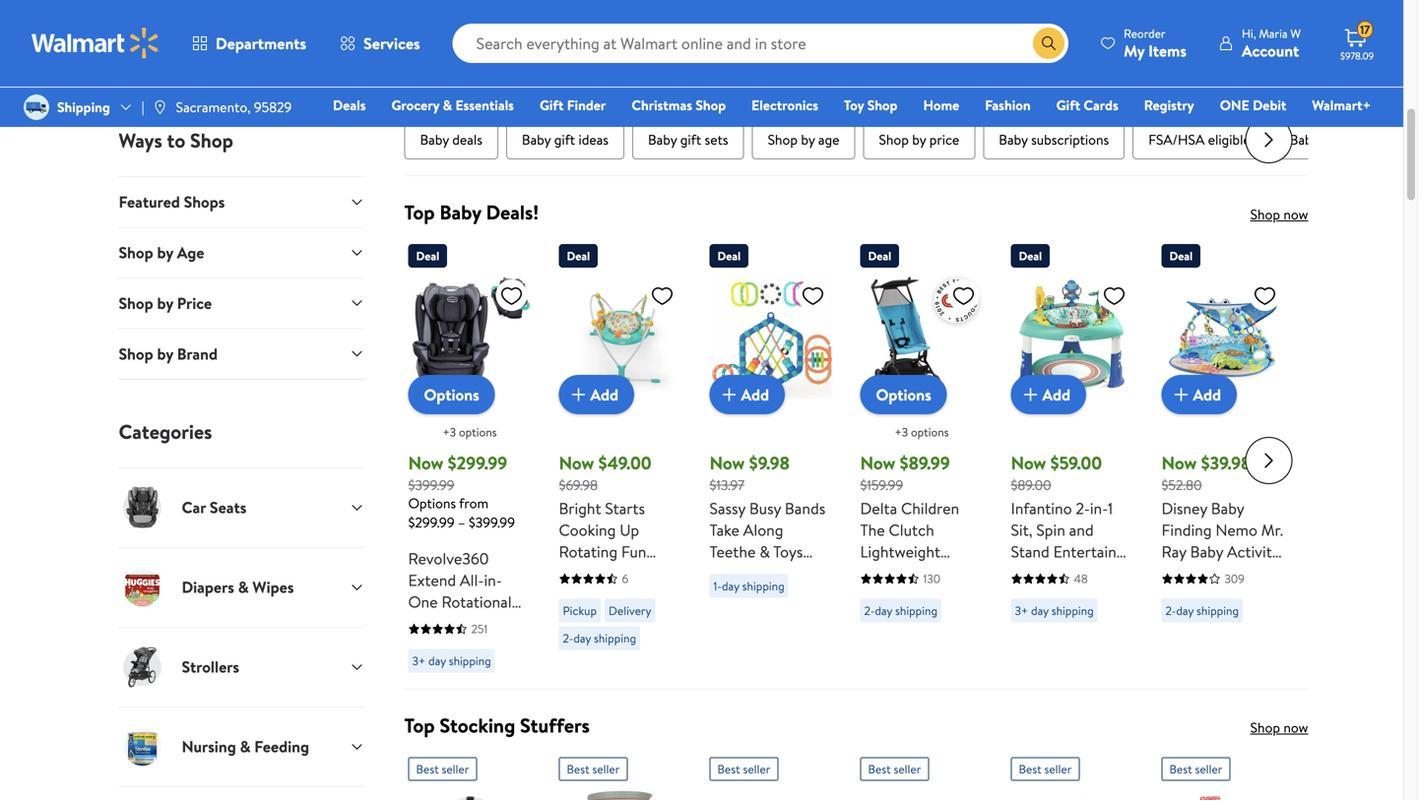 Task type: describe. For each thing, give the bounding box(es) containing it.
product group containing now $9.98
[[710, 237, 833, 681]]

in- inside revolve360 extend all-in- one rotational car seat with quick clean cover (revere gray)
[[484, 570, 502, 592]]

baby left registry
[[1290, 130, 1319, 149]]

deal for now $89.99
[[868, 248, 892, 265]]

–
[[458, 513, 465, 533]]

day down the "stroller,"
[[875, 603, 892, 620]]

add button for now $39.98
[[1162, 375, 1237, 415]]

options for now $89.99
[[911, 424, 949, 441]]

60
[[1027, 606, 1045, 628]]

baby gift ideas
[[522, 130, 609, 149]]

the
[[860, 520, 885, 541]]

options for now $89.99
[[876, 384, 931, 406]]

shop by brand
[[119, 343, 218, 365]]

add button for now $59.00
[[1011, 375, 1086, 415]]

price
[[177, 293, 212, 314]]

6 best from the left
[[1170, 762, 1192, 778]]

top baby deals!
[[404, 199, 539, 226]]

1 seller from the left
[[442, 762, 469, 778]]

walmart image
[[32, 28, 160, 59]]

grocery & essentials
[[391, 96, 514, 115]]

in- inside now $59.00 $89.00 infantino 2-in-1 sit, spin and stand entertainer 360 seat & activity center, 4-60 months, unisex, teal
[[1090, 498, 1108, 520]]

home link
[[914, 95, 968, 116]]

departments
[[216, 33, 306, 54]]

diapers & wipes button
[[119, 547, 365, 627]]

shop down electronics
[[768, 130, 798, 149]]

shipping up teal
[[1052, 603, 1094, 620]]

17
[[1360, 21, 1370, 38]]

carousel controls navigation
[[533, 65, 871, 89]]

car seats
[[182, 497, 247, 519]]

nursing
[[182, 736, 236, 758]]

now for top stocking stuffers
[[1284, 719, 1308, 738]]

fsa/hsa eligible link
[[1133, 120, 1266, 160]]

extend
[[408, 570, 456, 592]]

strollers button
[[119, 627, 365, 707]]

& right grocery
[[443, 96, 452, 115]]

departments button
[[175, 20, 323, 67]]

fsa/hsa eligible
[[1149, 130, 1251, 149]]

2 best seller from the left
[[567, 762, 620, 778]]

gift for gift cards
[[1056, 96, 1080, 115]]

starts inside now $49.00 $69.98 bright starts cooking up rotating fun unisex infant activity center jumper
[[605, 498, 645, 520]]

one debit
[[1220, 96, 1287, 115]]

deals!
[[486, 199, 539, 226]]

product group containing now $39.98
[[1162, 237, 1285, 681]]

delta children the clutch lightweight stroller, aqua image
[[860, 276, 983, 399]]

deals
[[333, 96, 366, 115]]

$49.00
[[598, 451, 652, 476]]

spark create imagine travel chime, blue elephant plush toy image
[[1162, 790, 1285, 801]]

shop now link for top baby deals!
[[1250, 205, 1308, 224]]

add to favorites list, infantino 2-in-1 sit, spin and stand entertainer 360 seat & activity center, 4-60 months, unisex, teal image
[[1103, 284, 1126, 309]]

options for now $299.99
[[459, 424, 497, 441]]

christmas shop link
[[623, 95, 735, 116]]

by for age
[[801, 130, 815, 149]]

add to favorites list, revolve360 extend all-in-one rotational car seat with quick clean cover (revere gray) image
[[500, 284, 523, 309]]

electronics link
[[743, 95, 827, 116]]

now for $299.99
[[408, 451, 444, 476]]

lightweight
[[860, 541, 941, 563]]

1
[[1108, 498, 1113, 520]]

registry
[[1144, 96, 1194, 115]]

reorder
[[1124, 25, 1166, 42]]

search icon image
[[1041, 35, 1057, 51]]

infantino
[[1011, 498, 1072, 520]]

next slide for product carousel list image
[[1245, 437, 1293, 485]]

delivery
[[609, 603, 651, 620]]

options for now $299.99
[[424, 384, 479, 406]]

subscriptions
[[1031, 130, 1109, 149]]

shop down "toy shop"
[[879, 130, 909, 149]]

teethers
[[753, 563, 812, 585]]

day up gray)
[[428, 653, 446, 670]]

fsa/hsa
[[1149, 130, 1205, 149]]

children
[[901, 498, 959, 520]]

shipping down 'delivery'
[[594, 631, 636, 647]]

add to cart image for now $9.98
[[717, 383, 741, 407]]

Search search field
[[453, 24, 1069, 63]]

3 seller from the left
[[743, 762, 771, 778]]

one
[[408, 592, 438, 613]]

$52.80
[[1162, 476, 1202, 495]]

car seats button
[[119, 468, 365, 547]]

cover
[[408, 657, 449, 678]]

unisex,
[[1011, 628, 1060, 650]]

baby gift sets link
[[632, 120, 744, 160]]

top for top stocking stuffers
[[404, 712, 435, 740]]

2- down gym
[[1166, 603, 1176, 620]]

add for now $9.98
[[741, 384, 769, 406]]

$89.00
[[1011, 476, 1051, 495]]

0 vertical spatial 3+ day shipping
[[1015, 603, 1094, 620]]

$978.09
[[1340, 49, 1374, 63]]

electronics
[[752, 96, 818, 115]]

$13.97
[[710, 476, 745, 495]]

sacramento, 95829
[[176, 97, 292, 117]]

baby subscriptions
[[999, 130, 1109, 149]]

shipping down the 130
[[895, 603, 938, 620]]

2-day shipping for $39.98
[[1166, 603, 1239, 620]]

add to cart image
[[567, 383, 590, 407]]

clean
[[452, 635, 491, 657]]

& inside dropdown button
[[238, 577, 249, 598]]

baby einstein outstanding opus the octopus chillable baby rattle & teether sensory toy, unisex, multicolored image
[[408, 790, 531, 801]]

5 best from the left
[[1019, 762, 1042, 778]]

add to favorites list, bright starts cooking up rotating fun unisex infant activity center jumper image
[[651, 284, 674, 309]]

top stocking stuffers
[[404, 712, 590, 740]]

activity inside now $49.00 $69.98 bright starts cooking up rotating fun unisex infant activity center jumper
[[559, 585, 612, 606]]

ray
[[1162, 541, 1187, 563]]

1 horizontal spatial $399.99
[[469, 513, 515, 533]]

hopscotch lane 8 piece bath stacking cups, children 6  months image
[[559, 790, 682, 801]]

sassy
[[710, 498, 746, 520]]

$89.99
[[900, 451, 950, 476]]

shipping down 251 at the bottom of the page
[[449, 653, 491, 670]]

price
[[929, 130, 960, 149]]

baby down fashion
[[999, 130, 1028, 149]]

account
[[1242, 40, 1299, 62]]

toy shop
[[844, 96, 898, 115]]

stocking
[[440, 712, 515, 740]]

walmart+
[[1312, 96, 1371, 115]]

finding
[[1162, 520, 1212, 541]]

seat inside now $59.00 $89.00 infantino 2-in-1 sit, spin and stand entertainer 360 seat & activity center, 4-60 months, unisex, teal
[[1042, 563, 1072, 585]]

shipping down 309
[[1197, 603, 1239, 620]]

gift for ideas
[[554, 130, 575, 149]]

0 vertical spatial $399.99
[[408, 476, 455, 495]]

grocery & essentials link
[[383, 95, 523, 116]]

options link for now $89.99
[[860, 375, 947, 415]]

grocery
[[391, 96, 439, 115]]

sets
[[705, 130, 728, 149]]

activity inside now $39.98 $52.80 disney baby finding nemo mr. ray baby activity gym & tummy time play mat by bright starts
[[1227, 541, 1280, 563]]

baby registry
[[1290, 130, 1368, 149]]

christmas
[[632, 96, 692, 115]]

baby subscriptions link
[[983, 120, 1125, 160]]

rotational
[[442, 592, 512, 613]]

fun
[[621, 541, 646, 563]]

fashion link
[[976, 95, 1040, 116]]

entertainer
[[1053, 541, 1131, 563]]

add for now $49.00
[[590, 384, 619, 406]]

baby left deals
[[420, 130, 449, 149]]

4 best seller from the left
[[868, 762, 921, 778]]

age
[[818, 130, 840, 149]]

all-
[[460, 570, 484, 592]]

toy
[[844, 96, 864, 115]]

aqua
[[918, 563, 952, 585]]

shipping inside now $9.98 $13.97 sassy busy bands take along teethe & toys infant teethers 1-day shipping
[[742, 578, 785, 595]]

3 best from the left
[[717, 762, 740, 778]]

months,
[[1049, 606, 1104, 628]]

bright inside now $39.98 $52.80 disney baby finding nemo mr. ray baby activity gym & tummy time play mat by bright starts
[[1162, 606, 1204, 628]]

bands
[[785, 498, 826, 520]]

delta
[[860, 498, 897, 520]]

5 best seller from the left
[[1019, 762, 1072, 778]]

Walmart Site-Wide search field
[[453, 24, 1069, 63]]

0 vertical spatial 3+
[[1015, 603, 1028, 620]]

48
[[1074, 571, 1088, 588]]

time
[[1162, 585, 1195, 606]]

baby down christmas at left top
[[648, 130, 677, 149]]

6 best seller from the left
[[1170, 762, 1223, 778]]

gift finder
[[540, 96, 606, 115]]

rotating
[[559, 541, 618, 563]]

add to cart image for now $39.98
[[1170, 383, 1193, 407]]

+3 options for now $299.99
[[443, 424, 497, 441]]

& inside now $39.98 $52.80 disney baby finding nemo mr. ray baby activity gym & tummy time play mat by bright starts
[[1198, 563, 1208, 585]]

& inside now $59.00 $89.00 infantino 2-in-1 sit, spin and stand entertainer 360 seat & activity center, 4-60 months, unisex, teal
[[1075, 563, 1086, 585]]

hi, maria w account
[[1242, 25, 1301, 62]]

jumper
[[559, 606, 610, 628]]

ways to shop
[[119, 127, 233, 154]]

day right 4- on the bottom right
[[1031, 603, 1049, 620]]

registry link
[[1135, 95, 1203, 116]]

& inside "dropdown button"
[[240, 736, 251, 758]]

1 best from the left
[[416, 762, 439, 778]]

hi,
[[1242, 25, 1256, 42]]



Task type: locate. For each thing, give the bounding box(es) containing it.
(revere
[[453, 657, 506, 678]]

$399.99
[[408, 476, 455, 495], [469, 513, 515, 533]]

+3 for now $89.99
[[895, 424, 908, 441]]

product group
[[408, 237, 531, 700], [559, 237, 682, 681], [710, 237, 833, 681], [860, 237, 983, 681], [1011, 237, 1134, 681], [1162, 237, 1285, 681], [408, 750, 531, 801], [559, 750, 682, 801], [1011, 750, 1134, 801], [1162, 750, 1285, 801]]

2- down the "stroller,"
[[864, 603, 875, 620]]

0 vertical spatial top
[[404, 199, 435, 226]]

by
[[801, 130, 815, 149], [912, 130, 926, 149], [157, 242, 173, 264], [157, 293, 173, 314], [157, 343, 173, 365], [1261, 585, 1277, 606]]

0 horizontal spatial add to cart image
[[717, 383, 741, 407]]

options link up $89.99
[[860, 375, 947, 415]]

ideas
[[579, 130, 609, 149]]

by for price
[[157, 293, 173, 314]]

gift inside baby gift sets link
[[680, 130, 701, 149]]

mat
[[1230, 585, 1257, 606]]

1 horizontal spatial 3+
[[1015, 603, 1028, 620]]

center
[[615, 585, 663, 606]]

now left $9.98
[[710, 451, 745, 476]]

& inside now $9.98 $13.97 sassy busy bands take along teethe & toys infant teethers 1-day shipping
[[760, 541, 770, 563]]

0 vertical spatial in-
[[1090, 498, 1108, 520]]

1 horizontal spatial in-
[[1090, 498, 1108, 520]]

1 vertical spatial now
[[1284, 719, 1308, 738]]

1 now from the top
[[1284, 205, 1308, 224]]

0 horizontal spatial 3+ day shipping
[[412, 653, 491, 670]]

add to cart image up $13.97
[[717, 383, 741, 407]]

deal up sassy busy bands take along teethe & toys infant teethers 'image'
[[717, 248, 741, 265]]

day down jumper
[[574, 631, 591, 647]]

activity
[[1227, 541, 1280, 563], [559, 585, 612, 606], [1011, 585, 1064, 606]]

0 vertical spatial shop now link
[[1250, 205, 1308, 224]]

day
[[722, 578, 739, 595], [875, 603, 892, 620], [1031, 603, 1049, 620], [1176, 603, 1194, 620], [574, 631, 591, 647], [428, 653, 446, 670]]

gift for sets
[[680, 130, 701, 149]]

0 vertical spatial shop now
[[1250, 205, 1308, 224]]

1 vertical spatial starts
[[1208, 606, 1248, 628]]

featured shops button
[[119, 177, 365, 227]]

top down baby deals link
[[404, 199, 435, 226]]

2 deal from the left
[[567, 248, 590, 265]]

2 top from the top
[[404, 712, 435, 740]]

2-day shipping down jumper
[[563, 631, 636, 647]]

home
[[923, 96, 959, 115]]

shipping down toys at the right of the page
[[742, 578, 785, 595]]

0 horizontal spatial car
[[182, 497, 206, 519]]

starts up fun
[[605, 498, 645, 520]]

0 horizontal spatial bright
[[559, 498, 601, 520]]

1 add button from the left
[[559, 375, 634, 415]]

car
[[182, 497, 206, 519], [408, 613, 433, 635]]

add up $59.00
[[1042, 384, 1071, 406]]

+3 options up $89.99
[[895, 424, 949, 441]]

options link
[[408, 375, 495, 415], [860, 375, 947, 415]]

shipping
[[742, 578, 785, 595], [895, 603, 938, 620], [1052, 603, 1094, 620], [1197, 603, 1239, 620], [594, 631, 636, 647], [449, 653, 491, 670]]

1 best seller from the left
[[416, 762, 469, 778]]

add to favorites list, delta children the clutch lightweight stroller, aqua image
[[952, 284, 976, 309]]

5 now from the left
[[1011, 451, 1046, 476]]

|
[[142, 97, 144, 117]]

1 vertical spatial car
[[408, 613, 433, 635]]

options left –
[[408, 494, 456, 513]]

seat left '48'
[[1042, 563, 1072, 585]]

now up revolve360
[[408, 451, 444, 476]]

feeding
[[254, 736, 309, 758]]

spin
[[1036, 520, 1065, 541]]

unisex
[[559, 563, 604, 585]]

2 +3 options from the left
[[895, 424, 949, 441]]

gift inside baby gift ideas link
[[554, 130, 575, 149]]

bright starts cooking up rotating fun unisex infant activity center jumper image
[[559, 276, 682, 399]]

0 horizontal spatial 3+
[[412, 653, 426, 670]]

car inside dropdown button
[[182, 497, 206, 519]]

deal up bright starts cooking up rotating fun unisex infant activity center jumper image
[[567, 248, 590, 265]]

reorder my items
[[1124, 25, 1187, 62]]

+3 up now $299.99 $399.99 options from $299.99 – $399.99
[[443, 424, 456, 441]]

shop now link down "next slide for navpills list" "icon"
[[1250, 205, 1308, 224]]

registry
[[1322, 130, 1368, 149]]

gift cards link
[[1047, 95, 1127, 116]]

2 now from the left
[[559, 451, 594, 476]]

services button
[[323, 20, 437, 67]]

shop by age button
[[119, 227, 365, 278]]

1 vertical spatial 3+ day shipping
[[412, 653, 491, 670]]

1 deal from the left
[[416, 248, 439, 265]]

shop now link for top stocking stuffers
[[1250, 719, 1308, 738]]

options link for now $299.99
[[408, 375, 495, 415]]

shop now link up spark create imagine travel chime, blue elephant plush toy image on the bottom right
[[1250, 719, 1308, 738]]

$299.99 left –
[[408, 513, 455, 533]]

3+ day shipping up gray)
[[412, 653, 491, 670]]

 image
[[24, 95, 49, 120]]

1 gift from the left
[[554, 130, 575, 149]]

2-day shipping
[[864, 603, 938, 620], [1166, 603, 1239, 620], [563, 631, 636, 647]]

0 horizontal spatial infant
[[608, 563, 648, 585]]

add to cart image
[[717, 383, 741, 407], [1019, 383, 1042, 407], [1170, 383, 1193, 407]]

3 now from the left
[[710, 451, 745, 476]]

in- up with on the left of the page
[[484, 570, 502, 592]]

add to cart image up $89.00
[[1019, 383, 1042, 407]]

130
[[923, 571, 941, 588]]

4 now from the left
[[860, 451, 896, 476]]

age
[[177, 242, 204, 264]]

toys
[[773, 541, 803, 563]]

1 horizontal spatial options
[[911, 424, 949, 441]]

2 options link from the left
[[860, 375, 947, 415]]

2 options from the left
[[911, 424, 949, 441]]

3 deal from the left
[[717, 248, 741, 265]]

3 add to cart image from the left
[[1170, 383, 1193, 407]]

shipping
[[57, 97, 110, 117]]

pause image
[[549, 73, 556, 81]]

baby deals link
[[404, 120, 498, 160]]

product group containing now $59.00
[[1011, 237, 1134, 681]]

product group containing now $299.99
[[408, 237, 531, 700]]

0 vertical spatial now
[[1284, 205, 1308, 224]]

strollers
[[182, 657, 239, 678]]

2 horizontal spatial 2-day shipping
[[1166, 603, 1239, 620]]

1 horizontal spatial gift
[[680, 130, 701, 149]]

shop right toy
[[867, 96, 898, 115]]

now for $89.99
[[860, 451, 896, 476]]

shop down "next slide for navpills list" "icon"
[[1250, 205, 1280, 224]]

center,
[[1067, 585, 1118, 606]]

0 vertical spatial car
[[182, 497, 206, 519]]

gift down pause image
[[540, 96, 564, 115]]

1 shop now from the top
[[1250, 205, 1308, 224]]

infant inside now $9.98 $13.97 sassy busy bands take along teethe & toys infant teethers 1-day shipping
[[710, 563, 750, 585]]

3+ up gray)
[[412, 653, 426, 670]]

fashion
[[985, 96, 1031, 115]]

1 vertical spatial seat
[[436, 613, 466, 635]]

shop now for deals!
[[1250, 205, 1308, 224]]

gift
[[554, 130, 575, 149], [680, 130, 701, 149]]

now for $59.00
[[1011, 451, 1046, 476]]

$59.00
[[1050, 451, 1102, 476]]

next slide for navpills list image
[[1245, 116, 1293, 164]]

now up disney
[[1162, 451, 1197, 476]]

add button up the $49.00
[[559, 375, 634, 415]]

1 horizontal spatial 2-day shipping
[[864, 603, 938, 620]]

deals link
[[324, 95, 375, 116]]

+3 options for now $89.99
[[895, 424, 949, 441]]

day down teethe
[[722, 578, 739, 595]]

infant up 'delivery'
[[608, 563, 648, 585]]

best
[[416, 762, 439, 778], [567, 762, 590, 778], [717, 762, 740, 778], [868, 762, 891, 778], [1019, 762, 1042, 778], [1170, 762, 1192, 778]]

activity up unisex,
[[1011, 585, 1064, 606]]

ways
[[119, 127, 162, 154]]

2 gift from the left
[[1056, 96, 1080, 115]]

activity up 309
[[1227, 541, 1280, 563]]

add for now $59.00
[[1042, 384, 1071, 406]]

options up $89.99
[[911, 424, 949, 441]]

0 vertical spatial bright
[[559, 498, 601, 520]]

baby deals
[[420, 130, 483, 149]]

3 add from the left
[[1042, 384, 1071, 406]]

toy shop link
[[835, 95, 907, 116]]

6 seller from the left
[[1195, 762, 1223, 778]]

1 vertical spatial $299.99
[[408, 513, 455, 533]]

0 horizontal spatial +3
[[443, 424, 456, 441]]

0 horizontal spatial seat
[[436, 613, 466, 635]]

1 horizontal spatial bright
[[1162, 606, 1204, 628]]

1 horizontal spatial starts
[[1208, 606, 1248, 628]]

1 vertical spatial shop now link
[[1250, 719, 1308, 738]]

now for $9.98
[[710, 451, 745, 476]]

sassy busy bands take along teethe & toys infant teethers image
[[710, 276, 833, 399]]

2-day shipping for $89.99
[[864, 603, 938, 620]]

6 deal from the left
[[1170, 248, 1193, 265]]

deal up infantino 2-in-1 sit, spin and stand entertainer 360 seat & activity center, 4-60 months, unisex, teal image
[[1019, 248, 1042, 265]]

gift left cards on the right top
[[1056, 96, 1080, 115]]

add to favorites list, disney baby finding nemo mr. ray baby activity gym & tummy time play mat by bright starts image
[[1253, 284, 1277, 309]]

deal for now $299.99
[[416, 248, 439, 265]]

& down and
[[1075, 563, 1086, 585]]

deal up disney baby finding nemo mr. ray baby activity gym & tummy time play mat by bright starts image
[[1170, 248, 1193, 265]]

best seller
[[416, 762, 469, 778], [567, 762, 620, 778], [717, 762, 771, 778], [868, 762, 921, 778], [1019, 762, 1072, 778], [1170, 762, 1223, 778]]

1 +3 options from the left
[[443, 424, 497, 441]]

deal for now $49.00
[[567, 248, 590, 265]]

shop down the sacramento,
[[190, 127, 233, 154]]

3+ up unisex,
[[1015, 603, 1028, 620]]

shop now for stuffers
[[1250, 719, 1308, 738]]

shop down featured
[[119, 242, 153, 264]]

add
[[590, 384, 619, 406], [741, 384, 769, 406], [1042, 384, 1071, 406], [1193, 384, 1221, 406]]

2 add button from the left
[[710, 375, 785, 415]]

309
[[1225, 571, 1245, 588]]

2 add from the left
[[741, 384, 769, 406]]

& left toys at the right of the page
[[760, 541, 770, 563]]

top for top baby deals!
[[404, 199, 435, 226]]

0 horizontal spatial starts
[[605, 498, 645, 520]]

1 top from the top
[[404, 199, 435, 226]]

items
[[1148, 40, 1187, 62]]

seat
[[1042, 563, 1072, 585], [436, 613, 466, 635]]

now $59.00 $89.00 infantino 2-in-1 sit, spin and stand entertainer 360 seat & activity center, 4-60 months, unisex, teal
[[1011, 451, 1131, 650]]

1 options from the left
[[459, 424, 497, 441]]

0 vertical spatial seat
[[1042, 563, 1072, 585]]

cards
[[1084, 96, 1119, 115]]

+3 for now $299.99
[[443, 424, 456, 441]]

in- up entertainer
[[1090, 498, 1108, 520]]

infant down take
[[710, 563, 750, 585]]

seat left 251 at the bottom of the page
[[436, 613, 466, 635]]

1 horizontal spatial add to cart image
[[1019, 383, 1042, 407]]

deal for now $59.00
[[1019, 248, 1042, 265]]

1 vertical spatial bright
[[1162, 606, 1204, 628]]

now for $39.98
[[1162, 451, 1197, 476]]

1 vertical spatial top
[[404, 712, 435, 740]]

4 best from the left
[[868, 762, 891, 778]]

top down gray)
[[404, 712, 435, 740]]

add up $39.98
[[1193, 384, 1221, 406]]

car up cover on the bottom
[[408, 613, 433, 635]]

activity inside now $59.00 $89.00 infantino 2-in-1 sit, spin and stand entertainer 360 seat & activity center, 4-60 months, unisex, teal
[[1011, 585, 1064, 606]]

by inside now $39.98 $52.80 disney baby finding nemo mr. ray baby activity gym & tummy time play mat by bright starts
[[1261, 585, 1277, 606]]

add button for now $49.00
[[559, 375, 634, 415]]

1 horizontal spatial +3 options
[[895, 424, 949, 441]]

revolve360 extend all-in- one rotational car seat with quick clean cover (revere gray)
[[408, 548, 512, 700]]

& right nursing
[[240, 736, 251, 758]]

now left the $49.00
[[559, 451, 594, 476]]

nursing & feeding
[[182, 736, 309, 758]]

now for $49.00
[[559, 451, 594, 476]]

starts down 309
[[1208, 606, 1248, 628]]

1 add from the left
[[590, 384, 619, 406]]

 image
[[152, 99, 168, 115]]

play
[[1198, 585, 1226, 606]]

options inside now $299.99 $399.99 options from $299.99 – $399.99
[[408, 494, 456, 513]]

1 horizontal spatial options link
[[860, 375, 947, 415]]

2 seller from the left
[[592, 762, 620, 778]]

activity left 6
[[559, 585, 612, 606]]

sacramento,
[[176, 97, 251, 117]]

take
[[710, 520, 740, 541]]

0 horizontal spatial gift
[[554, 130, 575, 149]]

3 add button from the left
[[1011, 375, 1086, 415]]

now up delta on the bottom of the page
[[860, 451, 896, 476]]

2 gift from the left
[[680, 130, 701, 149]]

gift left ideas
[[554, 130, 575, 149]]

1 vertical spatial in-
[[484, 570, 502, 592]]

now inside now $89.99 $159.99 delta children the clutch lightweight stroller, aqua
[[860, 451, 896, 476]]

0 horizontal spatial gift
[[540, 96, 564, 115]]

add to favorites list, sassy busy bands take along teethe & toys infant teethers image
[[801, 284, 825, 309]]

walmart+ link
[[1303, 95, 1380, 116]]

1 options link from the left
[[408, 375, 495, 415]]

1 now from the left
[[408, 451, 444, 476]]

6 now from the left
[[1162, 451, 1197, 476]]

0 horizontal spatial options link
[[408, 375, 495, 415]]

day inside now $9.98 $13.97 sassy busy bands take along teethe & toys infant teethers 1-day shipping
[[722, 578, 739, 595]]

3 best seller from the left
[[717, 762, 771, 778]]

add up $9.98
[[741, 384, 769, 406]]

pickup
[[563, 603, 597, 620]]

2- down jumper
[[563, 631, 574, 647]]

up
[[620, 520, 639, 541]]

bright down gym
[[1162, 606, 1204, 628]]

2 shop now link from the top
[[1250, 719, 1308, 738]]

1 horizontal spatial gift
[[1056, 96, 1080, 115]]

deal for now $39.98
[[1170, 248, 1193, 265]]

teal
[[1063, 628, 1090, 650]]

add button up $59.00
[[1011, 375, 1086, 415]]

2-day shipping down the "stroller,"
[[864, 603, 938, 620]]

1 infant from the left
[[608, 563, 648, 585]]

1 horizontal spatial +3
[[895, 424, 908, 441]]

add button for now $9.98
[[710, 375, 785, 415]]

$299.99 up from
[[448, 451, 507, 476]]

bright down $69.98
[[559, 498, 601, 520]]

now
[[1284, 205, 1308, 224], [1284, 719, 1308, 738]]

add to cart image up $52.80
[[1170, 383, 1193, 407]]

now inside now $9.98 $13.97 sassy busy bands take along teethe & toys infant teethers 1-day shipping
[[710, 451, 745, 476]]

1 add to cart image from the left
[[717, 383, 741, 407]]

& left wipes
[[238, 577, 249, 598]]

now up infantino
[[1011, 451, 1046, 476]]

product group containing now $89.99
[[860, 237, 983, 681]]

starts inside now $39.98 $52.80 disney baby finding nemo mr. ray baby activity gym & tummy time play mat by bright starts
[[1208, 606, 1248, 628]]

options
[[459, 424, 497, 441], [911, 424, 949, 441]]

1 horizontal spatial activity
[[1011, 585, 1064, 606]]

add to cart image for now $59.00
[[1019, 383, 1042, 407]]

shop now down "next slide for navpills list" "icon"
[[1250, 205, 1308, 224]]

360
[[1011, 563, 1038, 585]]

2 horizontal spatial add to cart image
[[1170, 383, 1193, 407]]

by for age
[[157, 242, 173, 264]]

2 best from the left
[[567, 762, 590, 778]]

2 add to cart image from the left
[[1019, 383, 1042, 407]]

now for top baby deals!
[[1284, 205, 1308, 224]]

shop by price
[[879, 130, 960, 149]]

4 deal from the left
[[868, 248, 892, 265]]

shop now up spark create imagine travel chime, blue elephant plush toy image on the bottom right
[[1250, 719, 1308, 738]]

car inside revolve360 extend all-in- one rotational car seat with quick clean cover (revere gray)
[[408, 613, 433, 635]]

2 infant from the left
[[710, 563, 750, 585]]

infantino 2-in-1 sit, spin and stand entertainer 360 seat & activity center, 4-60 months, unisex, teal image
[[1011, 276, 1134, 399]]

baby registry link
[[1274, 120, 1384, 160]]

gift left sets
[[680, 130, 701, 149]]

5 seller from the left
[[1044, 762, 1072, 778]]

baby right ray
[[1190, 541, 1223, 563]]

now $9.98 $13.97 sassy busy bands take along teethe & toys infant teethers 1-day shipping
[[710, 451, 826, 595]]

1 vertical spatial $399.99
[[469, 513, 515, 533]]

4 seller from the left
[[894, 762, 921, 778]]

by for price
[[912, 130, 926, 149]]

product group containing now $49.00
[[559, 237, 682, 681]]

0 horizontal spatial $399.99
[[408, 476, 455, 495]]

christmas shop
[[632, 96, 726, 115]]

+3
[[443, 424, 456, 441], [895, 424, 908, 441]]

by for brand
[[157, 343, 173, 365]]

bright inside now $49.00 $69.98 bright starts cooking up rotating fun unisex infant activity center jumper
[[559, 498, 601, 520]]

now inside now $39.98 $52.80 disney baby finding nemo mr. ray baby activity gym & tummy time play mat by bright starts
[[1162, 451, 1197, 476]]

now $89.99 $159.99 delta children the clutch lightweight stroller, aqua
[[860, 451, 959, 585]]

deal up delta children the clutch lightweight stroller, aqua image
[[868, 248, 892, 265]]

+3 up $89.99
[[895, 424, 908, 441]]

disney baby finding nemo mr. ray baby activity gym & tummy time play mat by bright starts image
[[1162, 276, 1285, 399]]

shop
[[696, 96, 726, 115], [867, 96, 898, 115], [190, 127, 233, 154], [768, 130, 798, 149], [879, 130, 909, 149], [1250, 205, 1280, 224], [119, 242, 153, 264], [119, 293, 153, 314], [119, 343, 153, 365], [1250, 719, 1280, 738]]

one
[[1220, 96, 1250, 115]]

add to favorites list, hopscotch lane 8 piece bath stacking cups, children 6  months image
[[651, 797, 674, 801]]

2 +3 from the left
[[895, 424, 908, 441]]

sassy teethe & twirl sensation station 2-in-1 infant & toddler highchair toy, ages 6 months image
[[1011, 790, 1134, 801]]

day left play
[[1176, 603, 1194, 620]]

deals
[[452, 130, 483, 149]]

4 add button from the left
[[1162, 375, 1237, 415]]

+3 options up now $299.99 $399.99 options from $299.99 – $399.99
[[443, 424, 497, 441]]

2 now from the top
[[1284, 719, 1308, 738]]

options up $89.99
[[876, 384, 931, 406]]

1 vertical spatial shop now
[[1250, 719, 1308, 738]]

now inside now $59.00 $89.00 infantino 2-in-1 sit, spin and stand entertainer 360 seat & activity center, 4-60 months, unisex, teal
[[1011, 451, 1046, 476]]

shop by price button
[[119, 278, 365, 328]]

$399.99 right –
[[469, 513, 515, 533]]

infant inside now $49.00 $69.98 bright starts cooking up rotating fun unisex infant activity center jumper
[[608, 563, 648, 585]]

1 horizontal spatial 3+ day shipping
[[1015, 603, 1094, 620]]

stand
[[1011, 541, 1050, 563]]

add for now $39.98
[[1193, 384, 1221, 406]]

shop down shop by age
[[119, 293, 153, 314]]

shop down carousel controls navigation
[[696, 96, 726, 115]]

options up now $299.99 $399.99 options from $299.99 – $399.99
[[459, 424, 497, 441]]

5 deal from the left
[[1019, 248, 1042, 265]]

0 horizontal spatial options
[[459, 424, 497, 441]]

revolve360 extend all-in-one rotational car seat with quick clean cover (revere gray) image
[[408, 276, 531, 399]]

0 vertical spatial starts
[[605, 498, 645, 520]]

6
[[622, 571, 629, 588]]

deal for now $9.98
[[717, 248, 741, 265]]

4 add from the left
[[1193, 384, 1221, 406]]

shop down shop by price in the left top of the page
[[119, 343, 153, 365]]

options up now $299.99 $399.99 options from $299.99 – $399.99
[[424, 384, 479, 406]]

now inside now $49.00 $69.98 bright starts cooking up rotating fun unisex infant activity center jumper
[[559, 451, 594, 476]]

1 shop now link from the top
[[1250, 205, 1308, 224]]

baby right disney
[[1211, 498, 1244, 520]]

& right gym
[[1198, 563, 1208, 585]]

$9.98
[[749, 451, 790, 476]]

now inside now $299.99 $399.99 options from $299.99 – $399.99
[[408, 451, 444, 476]]

2 shop now from the top
[[1250, 719, 1308, 738]]

baby left deals!
[[440, 199, 481, 226]]

and
[[1069, 520, 1094, 541]]

1 horizontal spatial car
[[408, 613, 433, 635]]

seat inside revolve360 extend all-in- one rotational car seat with quick clean cover (revere gray)
[[436, 613, 466, 635]]

shop by price link
[[863, 120, 975, 160]]

0 horizontal spatial 2-day shipping
[[563, 631, 636, 647]]

0 horizontal spatial +3 options
[[443, 424, 497, 441]]

2-
[[1076, 498, 1090, 520], [864, 603, 875, 620], [1166, 603, 1176, 620], [563, 631, 574, 647]]

options link up now $299.99 $399.99 options from $299.99 – $399.99
[[408, 375, 495, 415]]

1 vertical spatial 3+
[[412, 653, 426, 670]]

4-
[[1011, 606, 1027, 628]]

1 horizontal spatial infant
[[710, 563, 750, 585]]

baby down gift finder
[[522, 130, 551, 149]]

0 horizontal spatial in-
[[484, 570, 502, 592]]

2- inside now $59.00 $89.00 infantino 2-in-1 sit, spin and stand entertainer 360 seat & activity center, 4-60 months, unisex, teal
[[1076, 498, 1090, 520]]

$69.98
[[559, 476, 598, 495]]

add button up $9.98
[[710, 375, 785, 415]]

1 horizontal spatial seat
[[1042, 563, 1072, 585]]

0 horizontal spatial activity
[[559, 585, 612, 606]]

2-day shipping down gym
[[1166, 603, 1239, 620]]

2 horizontal spatial activity
[[1227, 541, 1280, 563]]

1 gift from the left
[[540, 96, 564, 115]]

1 +3 from the left
[[443, 424, 456, 441]]

shop up spark create imagine travel chime, blue elephant plush toy image on the bottom right
[[1250, 719, 1280, 738]]

0 vertical spatial $299.99
[[448, 451, 507, 476]]

nemo
[[1216, 520, 1258, 541]]

gift for gift finder
[[540, 96, 564, 115]]



Task type: vqa. For each thing, say whether or not it's contained in the screenshot.
second now
yes



